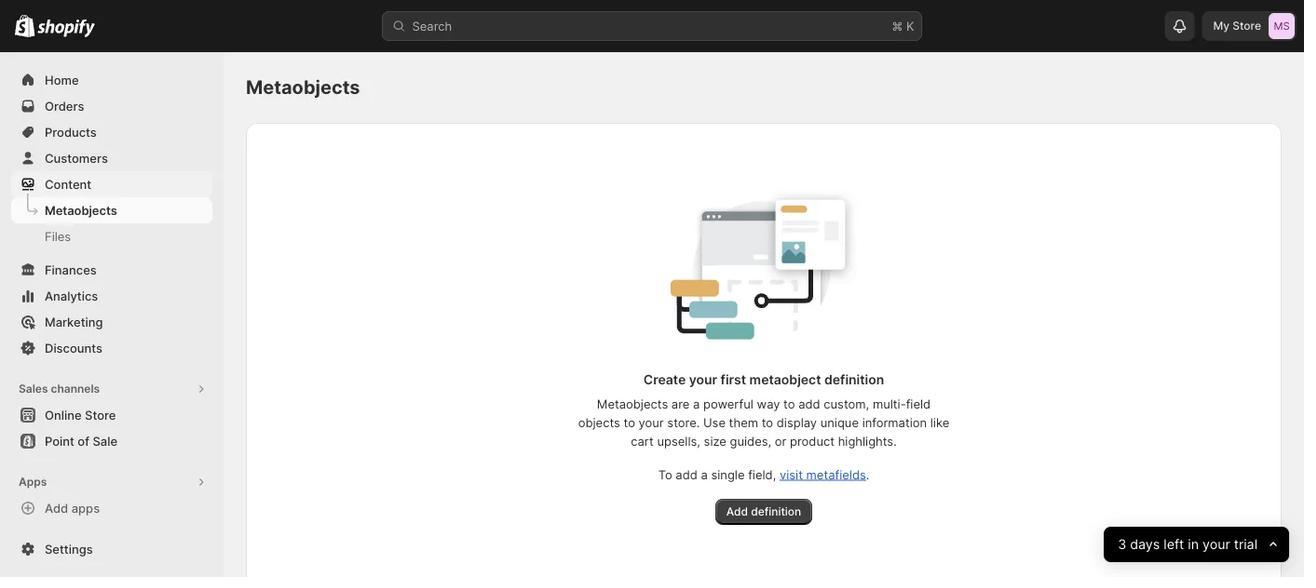 Task type: locate. For each thing, give the bounding box(es) containing it.
1 horizontal spatial a
[[701, 468, 708, 482]]

your
[[689, 372, 717, 388], [639, 415, 664, 430], [1202, 537, 1230, 553]]

add left apps
[[45, 501, 68, 516]]

1 vertical spatial add
[[676, 468, 698, 482]]

add inside 'link'
[[726, 505, 748, 519]]

store for online store
[[85, 408, 116, 422]]

online
[[45, 408, 82, 422]]

store for my store
[[1233, 19, 1261, 33]]

point of sale link
[[11, 428, 212, 455]]

store.
[[667, 415, 700, 430]]

0 horizontal spatial metaobjects
[[45, 203, 117, 218]]

2 vertical spatial metaobjects
[[597, 397, 668, 411]]

to down 'way'
[[762, 415, 773, 430]]

1 horizontal spatial to
[[762, 415, 773, 430]]

upsells,
[[657, 434, 700, 449]]

use
[[703, 415, 726, 430]]

analytics link
[[11, 283, 212, 309]]

add
[[45, 501, 68, 516], [726, 505, 748, 519]]

metaobjects
[[246, 76, 360, 99], [45, 203, 117, 218], [597, 397, 668, 411]]

1 vertical spatial your
[[639, 415, 664, 430]]

add right to
[[676, 468, 698, 482]]

channels
[[51, 382, 100, 396]]

files
[[45, 229, 71, 244]]

add inside button
[[45, 501, 68, 516]]

2 horizontal spatial metaobjects
[[597, 397, 668, 411]]

search
[[412, 19, 452, 33]]

2 vertical spatial your
[[1202, 537, 1230, 553]]

add definition
[[726, 505, 801, 519]]

add down 'single'
[[726, 505, 748, 519]]

1 horizontal spatial add
[[726, 505, 748, 519]]

metaobjects inside metaobjects are a powerful way to add custom, multi-field objects to your store. use them to display unique information like cart upsells, size guides, or product highlights.
[[597, 397, 668, 411]]

discounts
[[45, 341, 102, 355]]

my store image
[[1269, 13, 1295, 39]]

0 horizontal spatial a
[[693, 397, 700, 411]]

to
[[658, 468, 672, 482]]

1 vertical spatial definition
[[751, 505, 801, 519]]

1 horizontal spatial add
[[798, 397, 820, 411]]

your inside dropdown button
[[1202, 537, 1230, 553]]

discounts link
[[11, 335, 212, 361]]

definition down to add a single field, visit metafields .
[[751, 505, 801, 519]]

1 horizontal spatial shopify image
[[37, 19, 95, 38]]

trial
[[1234, 537, 1257, 553]]

to up display
[[783, 397, 795, 411]]

product
[[790, 434, 835, 449]]

definition
[[824, 372, 884, 388], [751, 505, 801, 519]]

single
[[711, 468, 745, 482]]

them
[[729, 415, 758, 430]]

1 horizontal spatial store
[[1233, 19, 1261, 33]]

0 vertical spatial add
[[798, 397, 820, 411]]

customers
[[45, 151, 108, 165]]

0 horizontal spatial store
[[85, 408, 116, 422]]

your up 'cart'
[[639, 415, 664, 430]]

1 vertical spatial a
[[701, 468, 708, 482]]

online store link
[[11, 402, 212, 428]]

metafields
[[806, 468, 866, 482]]

settings link
[[11, 537, 212, 563]]

3 days left in your trial button
[[1104, 527, 1289, 563]]

3 days left in your trial
[[1118, 537, 1257, 553]]

definition inside 'link'
[[751, 505, 801, 519]]

point of sale button
[[0, 428, 224, 455]]

0 vertical spatial store
[[1233, 19, 1261, 33]]

to
[[783, 397, 795, 411], [624, 415, 635, 430], [762, 415, 773, 430]]

display
[[777, 415, 817, 430]]

to up 'cart'
[[624, 415, 635, 430]]

visit
[[780, 468, 803, 482]]

0 vertical spatial your
[[689, 372, 717, 388]]

3
[[1118, 537, 1126, 553]]

visit metafields link
[[780, 468, 866, 482]]

add definition link
[[715, 499, 812, 525]]

your right in
[[1202, 537, 1230, 553]]

add for add apps
[[45, 501, 68, 516]]

a
[[693, 397, 700, 411], [701, 468, 708, 482]]

store up sale
[[85, 408, 116, 422]]

customers link
[[11, 145, 212, 171]]

0 vertical spatial a
[[693, 397, 700, 411]]

add for add definition
[[726, 505, 748, 519]]

add up display
[[798, 397, 820, 411]]

metaobjects are a powerful way to add custom, multi-field objects to your store. use them to display unique information like cart upsells, size guides, or product highlights.
[[578, 397, 949, 449]]

2 horizontal spatial your
[[1202, 537, 1230, 553]]

a inside metaobjects are a powerful way to add custom, multi-field objects to your store. use them to display unique information like cart upsells, size guides, or product highlights.
[[693, 397, 700, 411]]

orders link
[[11, 93, 212, 119]]

information
[[862, 415, 927, 430]]

1 vertical spatial metaobjects
[[45, 203, 117, 218]]

store
[[1233, 19, 1261, 33], [85, 408, 116, 422]]

0 horizontal spatial your
[[639, 415, 664, 430]]

1 horizontal spatial metaobjects
[[246, 76, 360, 99]]

a right are
[[693, 397, 700, 411]]

0 horizontal spatial definition
[[751, 505, 801, 519]]

0 horizontal spatial add
[[45, 501, 68, 516]]

files link
[[11, 224, 212, 250]]

0 horizontal spatial add
[[676, 468, 698, 482]]

add apps button
[[11, 496, 212, 522]]

1 horizontal spatial definition
[[824, 372, 884, 388]]

1 vertical spatial store
[[85, 408, 116, 422]]

add inside metaobjects are a powerful way to add custom, multi-field objects to your store. use them to display unique information like cart upsells, size guides, or product highlights.
[[798, 397, 820, 411]]

of
[[78, 434, 89, 449]]

my
[[1213, 19, 1230, 33]]

2 horizontal spatial to
[[783, 397, 795, 411]]

0 horizontal spatial shopify image
[[15, 15, 35, 37]]

marketing
[[45, 315, 103, 329]]

⌘
[[892, 19, 903, 33]]

add
[[798, 397, 820, 411], [676, 468, 698, 482]]

to add a single field, visit metafields .
[[658, 468, 869, 482]]

store inside button
[[85, 408, 116, 422]]

shopify image
[[15, 15, 35, 37], [37, 19, 95, 38]]

a left 'single'
[[701, 468, 708, 482]]

store right the my
[[1233, 19, 1261, 33]]

your left first
[[689, 372, 717, 388]]

definition up custom,
[[824, 372, 884, 388]]



Task type: describe. For each thing, give the bounding box(es) containing it.
0 vertical spatial definition
[[824, 372, 884, 388]]

create
[[643, 372, 686, 388]]

highlights.
[[838, 434, 897, 449]]

in
[[1188, 537, 1199, 553]]

apps
[[71, 501, 100, 516]]

1 horizontal spatial your
[[689, 372, 717, 388]]

0 horizontal spatial to
[[624, 415, 635, 430]]

field
[[906, 397, 931, 411]]

or
[[775, 434, 787, 449]]

are
[[671, 397, 690, 411]]

a for powerful
[[693, 397, 700, 411]]

your inside metaobjects are a powerful way to add custom, multi-field objects to your store. use them to display unique information like cart upsells, size guides, or product highlights.
[[639, 415, 664, 430]]

k
[[906, 19, 914, 33]]

finances link
[[11, 257, 212, 283]]

custom,
[[824, 397, 869, 411]]

powerful
[[703, 397, 754, 411]]

size
[[704, 434, 726, 449]]

days
[[1130, 537, 1160, 553]]

unique
[[820, 415, 859, 430]]

marketing link
[[11, 309, 212, 335]]

apps
[[19, 476, 47, 489]]

sales
[[19, 382, 48, 396]]

settings
[[45, 542, 93, 557]]

like
[[930, 415, 949, 430]]

my store
[[1213, 19, 1261, 33]]

point
[[45, 434, 74, 449]]

sales channels button
[[11, 376, 212, 402]]

sale
[[93, 434, 117, 449]]

home
[[45, 73, 79, 87]]

apps button
[[11, 469, 212, 496]]

create your first metaobject definition
[[643, 372, 884, 388]]

left
[[1163, 537, 1184, 553]]

a for single
[[701, 468, 708, 482]]

multi-
[[873, 397, 906, 411]]

products
[[45, 125, 97, 139]]

.
[[866, 468, 869, 482]]

analytics
[[45, 289, 98, 303]]

orders
[[45, 99, 84, 113]]

add apps
[[45, 501, 100, 516]]

metaobjects link
[[11, 197, 212, 224]]

sales channels
[[19, 382, 100, 396]]

point of sale
[[45, 434, 117, 449]]

products link
[[11, 119, 212, 145]]

online store
[[45, 408, 116, 422]]

⌘ k
[[892, 19, 914, 33]]

objects
[[578, 415, 620, 430]]

metaobject
[[749, 372, 821, 388]]

cart
[[631, 434, 654, 449]]

home link
[[11, 67, 212, 93]]

finances
[[45, 263, 97, 277]]

0 vertical spatial metaobjects
[[246, 76, 360, 99]]

content link
[[11, 171, 212, 197]]

guides,
[[730, 434, 771, 449]]

field,
[[748, 468, 776, 482]]

content
[[45, 177, 91, 191]]

way
[[757, 397, 780, 411]]

online store button
[[0, 402, 224, 428]]

first
[[721, 372, 746, 388]]



Task type: vqa. For each thing, say whether or not it's contained in the screenshot.
the topmost Tax
no



